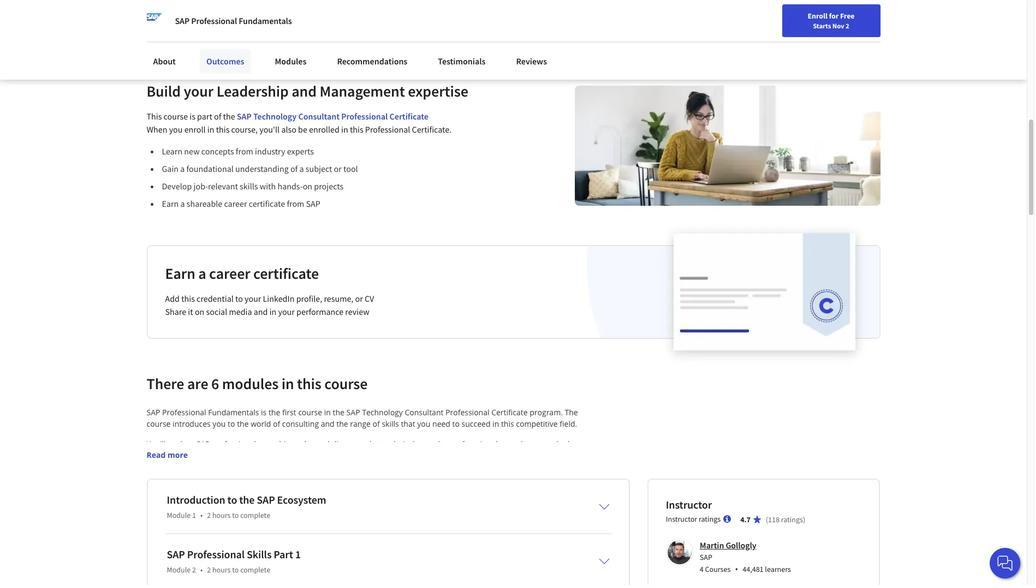 Task type: vqa. For each thing, say whether or not it's contained in the screenshot.
1st Intelligence from right
no



Task type: describe. For each thing, give the bounding box(es) containing it.
2 left core
[[192, 565, 196, 575]]

free
[[840, 11, 855, 21]]

1 vertical spatial customers.
[[404, 553, 444, 564]]

add this credential to your linkedin profile, resume, or cv share it on social media and in your performance review
[[165, 293, 374, 317]]

need inside the sap professional fundamentals is the first course in the sap technology consultant professional certificate program. the course introduces you to the world of consulting and the range of skills that you need to succeed in this competitive field.
[[432, 419, 450, 429]]

modules
[[222, 374, 279, 393]]

sap right sap icon
[[175, 15, 190, 26]]

roles
[[297, 439, 314, 449]]

be inside 'this course is part of the sap technology consultant  professional certificate when you enroll in this course, you'll also be enrolled in this professional certificate.'
[[298, 124, 307, 135]]

( 118 ratings )
[[766, 515, 805, 525]]

read more button
[[147, 449, 188, 461]]

get
[[371, 485, 382, 495]]

coursera
[[234, 16, 268, 27]]

and up management.
[[272, 462, 286, 472]]

in inside add this credential to your linkedin profile, resume, or cv share it on social media and in your performance review
[[269, 306, 276, 317]]

and up 'this course is part of the sap technology consultant  professional certificate when you enroll in this course, you'll also be enrolled in this professional certificate.'
[[292, 81, 317, 101]]

0 vertical spatial on
[[303, 181, 312, 191]]

in right both
[[360, 565, 366, 575]]

consulting inside the sap professional fundamentals is the first course in the sap technology consultant professional certificate program. the course introduces you to the world of consulting and the range of skills that you need to succeed in this competitive field.
[[282, 419, 319, 429]]

a down "develop"
[[180, 198, 185, 209]]

a down "devops,"
[[242, 496, 246, 506]]

linkedin
[[263, 293, 295, 304]]

discover
[[332, 439, 362, 449]]

0 vertical spatial customers.
[[396, 542, 436, 552]]

do.
[[196, 450, 208, 461]]

sap down by
[[232, 553, 246, 564]]

new
[[184, 146, 200, 157]]

for left the business
[[270, 16, 281, 27]]

wide
[[284, 450, 301, 461]]

0 horizontal spatial or
[[334, 163, 342, 174]]

outcomes link
[[200, 49, 251, 73]]

is inside 'this course is part of the sap technology consultant  professional certificate when you enroll in this course, you'll also be enrolled in this professional certificate.'
[[190, 111, 195, 122]]

1 vertical spatial explore
[[337, 473, 364, 484]]

consultant inside the sap professional fundamentals is the first course in the sap technology consultant professional certificate program. the course introduces you to the world of consulting and the range of skills that you need to succeed in this competitive field.
[[405, 407, 444, 418]]

career
[[771, 13, 792, 22]]

learn new concepts from industry experts
[[162, 146, 314, 157]]

about link
[[147, 49, 182, 73]]

0 vertical spatial what
[[364, 439, 381, 449]]

your up part
[[184, 81, 214, 101]]

not
[[485, 565, 497, 575]]

there
[[147, 374, 184, 393]]

describe
[[147, 553, 178, 564]]

skills inside the sap professional fundamentals is the first course in the sap technology consultant professional certificate program. the course introduces you to the world of consulting and the range of skills that you need to succeed in this competitive field.
[[382, 419, 399, 429]]

that inside the sap professional fundamentals is the first course in the sap technology consultant professional certificate program. the course introduces you to the world of consulting and the range of skills that you need to succeed in this competitive field.
[[401, 419, 415, 429]]

and right do
[[309, 553, 322, 564]]

2 horizontal spatial you'll
[[316, 473, 335, 484]]

how
[[324, 553, 340, 564]]

your up media
[[245, 293, 261, 304]]

sap down projects
[[306, 198, 320, 209]]

learn for learn more about coursera for business
[[165, 16, 186, 27]]

0 vertical spatial understanding
[[235, 163, 289, 174]]

enroll for free starts nov 2
[[808, 11, 855, 30]]

program.
[[530, 407, 563, 418]]

of up consultants
[[373, 419, 380, 429]]

in up first
[[282, 374, 294, 393]]

1 consultants, from the left
[[417, 439, 460, 449]]

consultant inside 'this course is part of the sap technology consultant  professional certificate when you enroll in this course, you'll also be enrolled in this professional certificate.'
[[298, 111, 340, 122]]

new
[[756, 13, 770, 22]]

about
[[210, 16, 232, 27]]

understand
[[147, 565, 189, 575]]

2 vertical spatial what
[[180, 553, 197, 564]]

0 horizontal spatial professionals
[[147, 450, 194, 461]]

range inside the sap professional fundamentals is the first course in the sap technology consultant professional certificate program. the course introduces you to the world of consulting and the range of skills that you need to succeed in this competitive field.
[[350, 419, 371, 429]]

succeed
[[462, 419, 491, 429]]

sap inside martin gollogly sap 4 courses • 44,481 learners
[[700, 552, 712, 562]]

2 consultants, from the left
[[500, 439, 543, 449]]

business
[[282, 16, 316, 27]]

various
[[366, 473, 392, 484]]

show notifications image
[[880, 14, 893, 27]]

certificate inside the sap professional fundamentals is the first course in the sap technology consultant professional certificate program. the course introduces you to the world of consulting and the range of skills that you need to succeed in this competitive field.
[[491, 407, 528, 418]]

4
[[700, 564, 704, 574]]

in right succeed
[[493, 419, 499, 429]]

in right taught
[[524, 565, 530, 575]]

2 vertical spatial consulting
[[253, 565, 290, 575]]

to right "brings"
[[387, 542, 394, 552]]

hours for professional
[[212, 565, 231, 575]]

credential
[[197, 293, 234, 304]]

english button
[[798, 0, 864, 35]]

to down the relationship
[[227, 493, 237, 506]]

to left the get
[[362, 485, 369, 495]]

and right the demand,
[[430, 565, 444, 575]]

expertise
[[408, 81, 468, 101]]

coursera career certificate image
[[674, 233, 856, 350]]

sap inside introduction to the sap ecosystem module 1 • 2 hours to complete
[[257, 493, 275, 506]]

and up do
[[306, 542, 320, 552]]

)
[[803, 515, 805, 525]]

also
[[281, 124, 296, 135]]

learners
[[765, 564, 791, 574]]

sap professional fundamentals
[[175, 15, 292, 26]]

martin gollogly sap 4 courses • 44,481 learners
[[700, 540, 791, 575]]

for up well
[[447, 450, 458, 461]]

field.
[[560, 419, 577, 429]]

your down linkedin
[[278, 306, 295, 317]]

of right world
[[273, 419, 280, 429]]

waterfall,
[[175, 485, 209, 495]]

1 horizontal spatial thinking,
[[525, 450, 555, 461]]

a right gain
[[180, 163, 185, 174]]

• for introduction to the sap ecosystem
[[200, 510, 203, 520]]

first
[[282, 407, 296, 418]]

process
[[180, 462, 207, 472]]

both
[[341, 565, 358, 575]]

6
[[211, 374, 219, 393]]

read more
[[147, 450, 188, 460]]

are inside you'll explore sap professional consulting roles and discover what technical consultants, functional consultants, and other professionals do. you'll investigate the wide range of skills consultants need to have, for example strategic thinking, business process analysis, systems and design thinking, and understanding data, as well as effective soft skills, communication and relationship management. you'll explore various planning and project management methodologies such as waterfall, agile, devops, and cloud. plus, you'll start to get a feel for the whole sap journey, from engaging with the customer to deploying a solution. by the end of this course, you will be able to: explain what is meant by the sap ecosystem and the value it brings to customers. describe what different sap professionals do and how they engage with customers. understand the core and soft consulting skills that are both in highest demand, and frequently not taught in classroom env
[[327, 565, 339, 575]]

reviews
[[516, 56, 547, 67]]

you up professional
[[213, 419, 226, 429]]

you'll
[[259, 124, 280, 135]]

to down waterfall,
[[196, 496, 203, 506]]

do
[[297, 553, 307, 564]]

more for read
[[168, 450, 188, 460]]

course up the sap professional fundamentals is the first course in the sap technology consultant professional certificate program. the course introduces you to the world of consulting and the range of skills that you need to succeed in this competitive field.
[[324, 374, 368, 393]]

1 vertical spatial certificate
[[253, 264, 319, 283]]

martin
[[700, 540, 724, 551]]

and up agile,
[[204, 473, 218, 484]]

analysis,
[[209, 462, 240, 472]]

sap image
[[147, 13, 162, 28]]

2 inside introduction to the sap ecosystem module 1 • 2 hours to complete
[[207, 510, 211, 520]]

systems
[[241, 462, 270, 472]]

cloud.
[[280, 485, 302, 495]]

design
[[288, 462, 311, 472]]

well
[[446, 462, 460, 472]]

in down sap technology consultant  professional certificate link
[[341, 124, 348, 135]]

a right the get
[[384, 485, 389, 495]]

martin gollogly image
[[668, 540, 692, 564]]

industry
[[255, 146, 285, 157]]

0 horizontal spatial from
[[236, 146, 253, 157]]

the
[[565, 407, 578, 418]]

and right roles
[[316, 439, 330, 449]]

performance
[[296, 306, 343, 317]]

plus,
[[304, 485, 321, 495]]

part
[[274, 547, 293, 561]]

to inside add this credential to your linkedin profile, resume, or cv share it on social media and in your performance review
[[235, 293, 243, 304]]

0 horizontal spatial with
[[260, 181, 276, 191]]

introduction to the sap ecosystem module 1 • 2 hours to complete
[[167, 493, 326, 520]]

leadership
[[217, 81, 289, 101]]

business
[[147, 462, 178, 472]]

2 horizontal spatial with
[[556, 485, 571, 495]]

technology inside the sap professional fundamentals is the first course in the sap technology consultant professional certificate program. the course introduces you to the world of consulting and the range of skills that you need to succeed in this competitive field.
[[362, 407, 403, 418]]

the inside introduction to the sap ecosystem module 1 • 2 hours to complete
[[239, 493, 255, 506]]

ecosystem
[[277, 493, 326, 506]]

resume,
[[324, 293, 353, 304]]

1 horizontal spatial ratings
[[781, 515, 803, 525]]

you inside 'this course is part of the sap technology consultant  professional certificate when you enroll in this course, you'll also be enrolled in this professional certificate.'
[[169, 124, 183, 135]]

0 vertical spatial certificate
[[249, 198, 285, 209]]

for inside enroll for free starts nov 2
[[829, 11, 839, 21]]

agile,
[[211, 485, 230, 495]]

world
[[251, 419, 271, 429]]

2 inside enroll for free starts nov 2
[[846, 21, 849, 30]]

this
[[147, 111, 162, 122]]

0 horizontal spatial thinking,
[[313, 462, 344, 472]]

this course is part of the sap technology consultant  professional certificate when you enroll in this course, you'll also be enrolled in this professional certificate.
[[147, 111, 452, 135]]

you'll
[[323, 485, 341, 495]]

outcomes
[[206, 56, 244, 67]]

of down discover
[[326, 450, 333, 461]]

course inside 'this course is part of the sap technology consultant  professional certificate when you enroll in this course, you'll also be enrolled in this professional certificate.'
[[164, 111, 188, 122]]

from inside you'll explore sap professional consulting roles and discover what technical consultants, functional consultants, and other professionals do. you'll investigate the wide range of skills consultants need to have, for example strategic thinking, business process analysis, systems and design thinking, and understanding data, as well as effective soft skills, communication and relationship management. you'll explore various planning and project management methodologies such as waterfall, agile, devops, and cloud. plus, you'll start to get a feel for the whole sap journey, from engaging with the customer to deploying a solution. by the end of this course, you will be able to: explain what is meant by the sap ecosystem and the value it brings to customers. describe what different sap professionals do and how they engage with customers. understand the core and soft consulting skills that are both in highest demand, and frequently not taught in classroom env
[[502, 485, 519, 495]]

find
[[724, 13, 738, 22]]

technology inside 'this course is part of the sap technology consultant  professional certificate when you enroll in this course, you'll also be enrolled in this professional certificate.'
[[253, 111, 297, 122]]

sap down "project"
[[455, 485, 469, 495]]

• for sap professional skills part 1
[[200, 565, 203, 575]]

and down data,
[[427, 473, 440, 484]]

planning
[[394, 473, 425, 484]]

sap up discover
[[346, 407, 360, 418]]

complete for the
[[240, 510, 270, 520]]

certificate inside 'this course is part of the sap technology consultant  professional certificate when you enroll in this course, you'll also be enrolled in this professional certificate.'
[[390, 111, 429, 122]]

consultants
[[354, 450, 395, 461]]

that inside you'll explore sap professional consulting roles and discover what technical consultants, functional consultants, and other professionals do. you'll investigate the wide range of skills consultants need to have, for example strategic thinking, business process analysis, systems and design thinking, and understanding data, as well as effective soft skills, communication and relationship management. you'll explore various planning and project management methodologies such as waterfall, agile, devops, and cloud. plus, you'll start to get a feel for the whole sap journey, from engaging with the customer to deploying a solution. by the end of this course, you will be able to: explain what is meant by the sap ecosystem and the value it brings to customers. describe what different sap professionals do and how they engage with customers. understand the core and soft consulting skills that are both in highest demand, and frequently not taught in classroom env
[[311, 565, 326, 575]]

the inside 'this course is part of the sap technology consultant  professional certificate when you enroll in this course, you'll also be enrolled in this professional certificate.'
[[223, 111, 235, 122]]

find your new career link
[[718, 11, 798, 25]]

they
[[342, 553, 357, 564]]

skills down do
[[292, 565, 309, 575]]

value
[[335, 542, 354, 552]]

1 horizontal spatial professionals
[[248, 553, 295, 564]]

or inside add this credential to your linkedin profile, resume, or cv share it on social media and in your performance review
[[355, 293, 363, 304]]

coursera enterprise logos image
[[637, 0, 855, 20]]

and right core
[[222, 565, 236, 575]]

testimonials link
[[431, 49, 492, 73]]

when
[[147, 124, 167, 135]]

meant
[[201, 542, 224, 552]]

such
[[147, 485, 163, 495]]

need inside you'll explore sap professional consulting roles and discover what technical consultants, functional consultants, and other professionals do. you'll investigate the wide range of skills consultants need to have, for example strategic thinking, business process analysis, systems and design thinking, and understanding data, as well as effective soft skills, communication and relationship management. you'll explore various planning and project management methodologies such as waterfall, agile, devops, and cloud. plus, you'll start to get a feel for the whole sap journey, from engaging with the customer to deploying a solution. by the end of this course, you will be able to: explain what is meant by the sap ecosystem and the value it brings to customers. describe what different sap professionals do and how they engage with customers. understand the core and soft consulting skills that are both in highest demand, and frequently not taught in classroom env
[[397, 450, 415, 461]]



Task type: locate. For each thing, give the bounding box(es) containing it.
sap professional fundamentals is the first course in the sap technology consultant professional certificate program. the course introduces you to the world of consulting and the range of skills that you need to succeed in this competitive field.
[[147, 407, 580, 429]]

professional inside sap professional skills part 1 module 2 • 2 hours to complete
[[187, 547, 245, 561]]

course, inside 'this course is part of the sap technology consultant  professional certificate when you enroll in this course, you'll also be enrolled in this professional certificate.'
[[231, 124, 258, 135]]

learn more about coursera for business
[[165, 16, 316, 27]]

sap up do.
[[196, 439, 210, 449]]

it inside you'll explore sap professional consulting roles and discover what technical consultants, functional consultants, and other professionals do. you'll investigate the wide range of skills consultants need to have, for example strategic thinking, business process analysis, systems and design thinking, and understanding data, as well as effective soft skills, communication and relationship management. you'll explore various planning and project management methodologies such as waterfall, agile, devops, and cloud. plus, you'll start to get a feel for the whole sap journey, from engaging with the customer to deploying a solution. by the end of this course, you will be able to: explain what is meant by the sap ecosystem and the value it brings to customers. describe what different sap professionals do and how they engage with customers. understand the core and soft consulting skills that are both in highest demand, and frequently not taught in classroom env
[[356, 542, 361, 552]]

1 horizontal spatial are
[[327, 565, 339, 575]]

0 vertical spatial hours
[[212, 510, 231, 520]]

1 horizontal spatial it
[[356, 542, 361, 552]]

sap down 'will'
[[251, 542, 264, 552]]

data,
[[416, 462, 434, 472]]

• inside introduction to the sap ecosystem module 1 • 2 hours to complete
[[200, 510, 203, 520]]

professional
[[212, 439, 256, 449]]

1 horizontal spatial you'll
[[210, 450, 228, 461]]

2 vertical spatial from
[[502, 485, 519, 495]]

course, down deploying
[[211, 519, 237, 529]]

1 horizontal spatial as
[[436, 462, 444, 472]]

classroom
[[532, 565, 569, 575]]

1 horizontal spatial understanding
[[362, 462, 414, 472]]

1 vertical spatial that
[[311, 565, 326, 575]]

you up have, on the bottom left
[[417, 419, 430, 429]]

in down part
[[207, 124, 214, 135]]

more
[[188, 16, 208, 27], [168, 450, 188, 460]]

as right well
[[462, 462, 470, 472]]

2 module from the top
[[167, 565, 191, 575]]

from down hands-
[[287, 198, 304, 209]]

hours
[[212, 510, 231, 520], [212, 565, 231, 575]]

2 down the different
[[207, 565, 211, 575]]

complete inside sap professional skills part 1 module 2 • 2 hours to complete
[[240, 565, 270, 575]]

0 horizontal spatial on
[[195, 306, 204, 317]]

1 vertical spatial what
[[174, 542, 192, 552]]

complete for skills
[[240, 565, 270, 575]]

range
[[350, 419, 371, 429], [303, 450, 324, 461]]

with down the methodologies
[[556, 485, 571, 495]]

complete inside introduction to the sap ecosystem module 1 • 2 hours to complete
[[240, 510, 270, 520]]

share
[[165, 306, 186, 317]]

2 vertical spatial is
[[194, 542, 199, 552]]

instructor for instructor ratings
[[666, 514, 697, 524]]

fundamentals for sap professional fundamentals is the first course in the sap technology consultant professional certificate program. the course introduces you to the world of consulting and the range of skills that you need to succeed in this competitive field.
[[208, 407, 259, 418]]

introduces
[[173, 419, 211, 429]]

0 vertical spatial consulting
[[282, 419, 319, 429]]

a
[[180, 163, 185, 174], [299, 163, 304, 174], [180, 198, 185, 209], [198, 264, 206, 283], [384, 485, 389, 495], [242, 496, 246, 506]]

need up have, on the bottom left
[[432, 419, 450, 429]]

courses
[[705, 564, 731, 574]]

0 vertical spatial need
[[432, 419, 450, 429]]

ecosystem
[[266, 542, 304, 552]]

management
[[469, 473, 517, 484]]

course right first
[[298, 407, 322, 418]]

competitive
[[516, 419, 558, 429]]

1 vertical spatial with
[[556, 485, 571, 495]]

0 horizontal spatial you'll
[[147, 439, 165, 449]]

professionals down the ecosystem
[[248, 553, 295, 564]]

module inside introduction to the sap ecosystem module 1 • 2 hours to complete
[[167, 510, 191, 520]]

technology up you'll
[[253, 111, 297, 122]]

1 horizontal spatial from
[[287, 198, 304, 209]]

1 inside introduction to the sap ecosystem module 1 • 2 hours to complete
[[192, 510, 196, 520]]

0 horizontal spatial range
[[303, 450, 324, 461]]

(
[[766, 515, 768, 525]]

relationship
[[220, 473, 262, 484]]

0 vertical spatial you'll
[[147, 439, 165, 449]]

find your new career
[[724, 13, 792, 22]]

your right 'find'
[[740, 13, 754, 22]]

1 horizontal spatial 1
[[295, 547, 301, 561]]

chat with us image
[[996, 555, 1014, 572]]

course up read
[[147, 419, 171, 429]]

0 horizontal spatial that
[[311, 565, 326, 575]]

complete down skills at the left bottom of the page
[[240, 565, 270, 575]]

course, up "learn new concepts from industry experts"
[[231, 124, 258, 135]]

1 vertical spatial certificate
[[491, 407, 528, 418]]

1 vertical spatial or
[[355, 293, 363, 304]]

hours down deploying
[[212, 510, 231, 520]]

fundamentals
[[239, 15, 292, 26], [208, 407, 259, 418]]

that down "how"
[[311, 565, 326, 575]]

example
[[460, 450, 490, 461]]

brings
[[363, 542, 385, 552]]

1 horizontal spatial range
[[350, 419, 371, 429]]

0 horizontal spatial need
[[397, 450, 415, 461]]

0 vertical spatial 1
[[192, 510, 196, 520]]

• inside sap professional skills part 1 module 2 • 2 hours to complete
[[200, 565, 203, 575]]

to left succeed
[[452, 419, 460, 429]]

1 vertical spatial instructor
[[666, 514, 697, 524]]

learn for learn new concepts from industry experts
[[162, 146, 182, 157]]

and up start
[[346, 462, 360, 472]]

is left part
[[190, 111, 195, 122]]

start
[[343, 485, 360, 495]]

1 vertical spatial consultant
[[405, 407, 444, 418]]

you inside you'll explore sap professional consulting roles and discover what technical consultants, functional consultants, and other professionals do. you'll investigate the wide range of skills consultants need to have, for example strategic thinking, business process analysis, systems and design thinking, and understanding data, as well as effective soft skills, communication and relationship management. you'll explore various planning and project management methodologies such as waterfall, agile, devops, and cloud. plus, you'll start to get a feel for the whole sap journey, from engaging with the customer to deploying a solution. by the end of this course, you will be able to: explain what is meant by the sap ecosystem and the value it brings to customers. describe what different sap professionals do and how they engage with customers. understand the core and soft consulting skills that are both in highest demand, and frequently not taught in classroom env
[[239, 519, 252, 529]]

1 vertical spatial career
[[209, 264, 250, 283]]

earn up add
[[165, 264, 195, 283]]

range up discover
[[350, 419, 371, 429]]

strategic
[[492, 450, 523, 461]]

learn right sap icon
[[165, 16, 186, 27]]

sap down leadership
[[237, 111, 252, 122]]

in down linkedin
[[269, 306, 276, 317]]

or left tool
[[334, 163, 342, 174]]

2 horizontal spatial as
[[462, 462, 470, 472]]

1 horizontal spatial technology
[[362, 407, 403, 418]]

have,
[[426, 450, 445, 461]]

2 instructor from the top
[[666, 514, 697, 524]]

0 horizontal spatial consultants,
[[417, 439, 460, 449]]

technology
[[253, 111, 297, 122], [362, 407, 403, 418]]

certificate up competitive
[[491, 407, 528, 418]]

• down introduction
[[200, 510, 203, 520]]

build
[[147, 81, 181, 101]]

range inside you'll explore sap professional consulting roles and discover what technical consultants, functional consultants, and other professionals do. you'll investigate the wide range of skills consultants need to have, for example strategic thinking, business process analysis, systems and design thinking, and understanding data, as well as effective soft skills, communication and relationship management. you'll explore various planning and project management methodologies such as waterfall, agile, devops, and cloud. plus, you'll start to get a feel for the whole sap journey, from engaging with the customer to deploying a solution. by the end of this course, you will be able to: explain what is meant by the sap ecosystem and the value it brings to customers. describe what different sap professionals do and how they engage with customers. understand the core and soft consulting skills that are both in highest demand, and frequently not taught in classroom env
[[303, 450, 324, 461]]

to down deploying
[[232, 510, 239, 520]]

certificate
[[249, 198, 285, 209], [253, 264, 319, 283]]

2 hours from the top
[[212, 565, 231, 575]]

to up data,
[[417, 450, 424, 461]]

sap up 'will'
[[257, 493, 275, 506]]

customer
[[160, 496, 194, 506]]

in right first
[[324, 407, 331, 418]]

whole
[[432, 485, 453, 495]]

hours for to
[[212, 510, 231, 520]]

1 vertical spatial consulting
[[258, 439, 295, 449]]

1 vertical spatial soft
[[238, 565, 251, 575]]

1 module from the top
[[167, 510, 191, 520]]

career
[[224, 198, 247, 209], [209, 264, 250, 283]]

and up solution.
[[264, 485, 278, 495]]

0 vertical spatial career
[[224, 198, 247, 209]]

enrolled
[[309, 124, 339, 135]]

communication
[[147, 473, 202, 484]]

0 horizontal spatial certificate
[[390, 111, 429, 122]]

skills up earn a shareable career certificate from sap
[[240, 181, 258, 191]]

0 vertical spatial course,
[[231, 124, 258, 135]]

•
[[200, 510, 203, 520], [735, 563, 738, 575], [200, 565, 203, 575]]

social
[[206, 306, 227, 317]]

devops,
[[232, 485, 262, 495]]

professionals up business
[[147, 450, 194, 461]]

1 vertical spatial more
[[168, 450, 188, 460]]

build your leadership and management expertise
[[147, 81, 468, 101]]

1 horizontal spatial or
[[355, 293, 363, 304]]

it right share
[[188, 306, 193, 317]]

a left subject
[[299, 163, 304, 174]]

0 vertical spatial consultant
[[298, 111, 340, 122]]

of right end
[[187, 519, 194, 529]]

and right media
[[254, 306, 268, 317]]

understanding inside you'll explore sap professional consulting roles and discover what technical consultants, functional consultants, and other professionals do. you'll investigate the wide range of skills consultants need to have, for example strategic thinking, business process analysis, systems and design thinking, and understanding data, as well as effective soft skills, communication and relationship management. you'll explore various planning and project management methodologies such as waterfall, agile, devops, and cloud. plus, you'll start to get a feel for the whole sap journey, from engaging with the customer to deploying a solution. by the end of this course, you will be able to: explain what is meant by the sap ecosystem and the value it brings to customers. describe what different sap professionals do and how they engage with customers. understand the core and soft consulting skills that are both in highest demand, and frequently not taught in classroom env
[[362, 462, 414, 472]]

1 horizontal spatial need
[[432, 419, 450, 429]]

of inside 'this course is part of the sap technology consultant  professional certificate when you enroll in this course, you'll also be enrolled in this professional certificate.'
[[214, 111, 221, 122]]

course,
[[231, 124, 258, 135], [211, 519, 237, 529]]

career down relevant
[[224, 198, 247, 209]]

management
[[320, 81, 405, 101]]

as down have, on the bottom left
[[436, 462, 444, 472]]

is left the meant
[[194, 542, 199, 552]]

instructor up martin gollogly image
[[666, 514, 697, 524]]

1 horizontal spatial with
[[387, 553, 402, 564]]

1 vertical spatial understanding
[[362, 462, 414, 472]]

with up highest
[[387, 553, 402, 564]]

0 horizontal spatial explore
[[167, 439, 194, 449]]

concepts
[[201, 146, 234, 157]]

is inside you'll explore sap professional consulting roles and discover what technical consultants, functional consultants, and other professionals do. you'll investigate the wide range of skills consultants need to have, for example strategic thinking, business process analysis, systems and design thinking, and understanding data, as well as effective soft skills, communication and relationship management. you'll explore various planning and project management methodologies such as waterfall, agile, devops, and cloud. plus, you'll start to get a feel for the whole sap journey, from engaging with the customer to deploying a solution. by the end of this course, you will be able to: explain what is meant by the sap ecosystem and the value it brings to customers. describe what different sap professionals do and how they engage with customers. understand the core and soft consulting skills that are both in highest demand, and frequently not taught in classroom env
[[194, 542, 199, 552]]

1 right part
[[295, 547, 301, 561]]

earn for earn a shareable career certificate from sap
[[162, 198, 179, 209]]

2 complete from the top
[[240, 565, 270, 575]]

1 vertical spatial 1
[[295, 547, 301, 561]]

to:
[[296, 519, 305, 529]]

be right 'will'
[[268, 519, 277, 529]]

0 vertical spatial module
[[167, 510, 191, 520]]

soft
[[504, 462, 517, 472], [238, 565, 251, 575]]

more for learn
[[188, 16, 208, 27]]

sap technology consultant  professional certificate link
[[237, 111, 429, 122]]

course
[[164, 111, 188, 122], [324, 374, 368, 393], [298, 407, 322, 418], [147, 419, 171, 429]]

0 horizontal spatial as
[[165, 485, 173, 495]]

0 vertical spatial technology
[[253, 111, 297, 122]]

modules
[[275, 56, 306, 67]]

0 vertical spatial is
[[190, 111, 195, 122]]

0 vertical spatial with
[[260, 181, 276, 191]]

learn
[[165, 16, 186, 27], [162, 146, 182, 157]]

0 vertical spatial be
[[298, 124, 307, 135]]

from
[[236, 146, 253, 157], [287, 198, 304, 209], [502, 485, 519, 495]]

on inside add this credential to your linkedin profile, resume, or cv share it on social media and in your performance review
[[195, 306, 204, 317]]

relevant
[[208, 181, 238, 191]]

1 horizontal spatial explore
[[337, 473, 364, 484]]

0 vertical spatial complete
[[240, 510, 270, 520]]

0 vertical spatial that
[[401, 419, 415, 429]]

will
[[254, 519, 266, 529]]

consultants, up strategic
[[500, 439, 543, 449]]

foundational
[[186, 163, 234, 174]]

more inside button
[[168, 450, 188, 460]]

sap inside 'this course is part of the sap technology consultant  professional certificate when you enroll in this course, you'll also be enrolled in this professional certificate.'
[[237, 111, 252, 122]]

is up world
[[261, 407, 267, 418]]

0 horizontal spatial consultant
[[298, 111, 340, 122]]

instructor for instructor
[[666, 498, 712, 511]]

is inside the sap professional fundamentals is the first course in the sap technology consultant professional certificate program. the course introduces you to the world of consulting and the range of skills that you need to succeed in this competitive field.
[[261, 407, 267, 418]]

1 complete from the top
[[240, 510, 270, 520]]

certificate up certificate.
[[390, 111, 429, 122]]

0 horizontal spatial ratings
[[699, 514, 721, 524]]

1 vertical spatial earn
[[165, 264, 195, 283]]

1 vertical spatial thinking,
[[313, 462, 344, 472]]

0 vertical spatial range
[[350, 419, 371, 429]]

more left about
[[188, 16, 208, 27]]

what up consultants
[[364, 439, 381, 449]]

• inside martin gollogly sap 4 courses • 44,481 learners
[[735, 563, 738, 575]]

hours inside sap professional skills part 1 module 2 • 2 hours to complete
[[212, 565, 231, 575]]

1 vertical spatial are
[[327, 565, 339, 575]]

and inside the sap professional fundamentals is the first course in the sap technology consultant professional certificate program. the course introduces you to the world of consulting and the range of skills that you need to succeed in this competitive field.
[[321, 419, 335, 429]]

0 vertical spatial thinking,
[[525, 450, 555, 461]]

0 horizontal spatial it
[[188, 306, 193, 317]]

by
[[226, 542, 235, 552]]

1 vertical spatial be
[[268, 519, 277, 529]]

certificate.
[[412, 124, 452, 135]]

solution.
[[248, 496, 279, 506]]

0 vertical spatial professionals
[[147, 450, 194, 461]]

you left 'will'
[[239, 519, 252, 529]]

module down describe
[[167, 565, 191, 575]]

1 vertical spatial you'll
[[210, 450, 228, 461]]

1 horizontal spatial consultant
[[405, 407, 444, 418]]

118
[[768, 515, 780, 525]]

you right when
[[169, 124, 183, 135]]

None search field
[[156, 7, 418, 29]]

module for introduction
[[167, 510, 191, 520]]

earn for earn a career certificate
[[165, 264, 195, 283]]

fundamentals for sap professional fundamentals
[[239, 15, 292, 26]]

1 vertical spatial technology
[[362, 407, 403, 418]]

2 horizontal spatial from
[[502, 485, 519, 495]]

a up the credential
[[198, 264, 206, 283]]

management.
[[264, 473, 314, 484]]

earn a career certificate
[[165, 264, 319, 283]]

there are 6 modules in this course
[[147, 374, 368, 393]]

sap inside sap professional skills part 1 module 2 • 2 hours to complete
[[167, 547, 185, 561]]

to inside sap professional skills part 1 module 2 • 2 hours to complete
[[232, 565, 239, 575]]

certificate up linkedin
[[253, 264, 319, 283]]

customers.
[[396, 542, 436, 552], [404, 553, 444, 564]]

hours inside introduction to the sap ecosystem module 1 • 2 hours to complete
[[212, 510, 231, 520]]

0 horizontal spatial are
[[187, 374, 208, 393]]

gollogly
[[726, 540, 756, 551]]

of right part
[[214, 111, 221, 122]]

0 vertical spatial instructor
[[666, 498, 712, 511]]

2 vertical spatial with
[[387, 553, 402, 564]]

for down planning
[[406, 485, 416, 495]]

ratings
[[699, 514, 721, 524], [781, 515, 803, 525]]

1 inside sap professional skills part 1 module 2 • 2 hours to complete
[[295, 547, 301, 561]]

be right also
[[298, 124, 307, 135]]

• left 44,481
[[735, 563, 738, 575]]

experts
[[287, 146, 314, 157]]

understanding
[[235, 163, 289, 174], [362, 462, 414, 472]]

are left 6 at the left bottom
[[187, 374, 208, 393]]

recommendations link
[[331, 49, 414, 73]]

skills,
[[519, 462, 538, 472]]

projects
[[314, 181, 344, 191]]

martin gollogly link
[[700, 540, 756, 551]]

consultant up technical
[[405, 407, 444, 418]]

deploying
[[205, 496, 240, 506]]

to up professional
[[228, 419, 235, 429]]

develop
[[162, 181, 192, 191]]

that up technical
[[401, 419, 415, 429]]

2 vertical spatial you'll
[[316, 473, 335, 484]]

be inside you'll explore sap professional consulting roles and discover what technical consultants, functional consultants, and other professionals do. you'll investigate the wide range of skills consultants need to have, for example strategic thinking, business process analysis, systems and design thinking, and understanding data, as well as effective soft skills, communication and relationship management. you'll explore various planning and project management methodologies such as waterfall, agile, devops, and cloud. plus, you'll start to get a feel for the whole sap journey, from engaging with the customer to deploying a solution. by the end of this course, you will be able to: explain what is meant by the sap ecosystem and the value it brings to customers. describe what different sap professionals do and how they engage with customers. understand the core and soft consulting skills that are both in highest demand, and frequently not taught in classroom env
[[268, 519, 277, 529]]

1 vertical spatial hours
[[212, 565, 231, 575]]

fundamentals inside the sap professional fundamentals is the first course in the sap technology consultant professional certificate program. the course introduces you to the world of consulting and the range of skills that you need to succeed in this competitive field.
[[208, 407, 259, 418]]

with down gain a foundational understanding of a subject or tool
[[260, 181, 276, 191]]

this
[[216, 124, 230, 135], [350, 124, 363, 135], [181, 293, 195, 304], [297, 374, 321, 393], [501, 419, 514, 429], [196, 519, 209, 529]]

0 vertical spatial are
[[187, 374, 208, 393]]

thinking, up skills,
[[525, 450, 555, 461]]

course, inside you'll explore sap professional consulting roles and discover what technical consultants, functional consultants, and other professionals do. you'll investigate the wide range of skills consultants need to have, for example strategic thinking, business process analysis, systems and design thinking, and understanding data, as well as effective soft skills, communication and relationship management. you'll explore various planning and project management methodologies such as waterfall, agile, devops, and cloud. plus, you'll start to get a feel for the whole sap journey, from engaging with the customer to deploying a solution. by the end of this course, you will be able to: explain what is meant by the sap ecosystem and the value it brings to customers. describe what different sap professionals do and how they engage with customers. understand the core and soft consulting skills that are both in highest demand, and frequently not taught in classroom env
[[211, 519, 237, 529]]

understanding down 'industry'
[[235, 163, 289, 174]]

need
[[432, 419, 450, 429], [397, 450, 415, 461]]

engage
[[359, 553, 385, 564]]

job-
[[194, 181, 208, 191]]

module inside sap professional skills part 1 module 2 • 2 hours to complete
[[167, 565, 191, 575]]

skills down discover
[[335, 450, 352, 461]]

4.7
[[740, 515, 751, 525]]

media
[[229, 306, 252, 317]]

0 vertical spatial soft
[[504, 462, 517, 472]]

methodologies
[[519, 473, 572, 484]]

1 hours from the top
[[212, 510, 231, 520]]

skills up technical
[[382, 419, 399, 429]]

0 horizontal spatial technology
[[253, 111, 297, 122]]

this inside the sap professional fundamentals is the first course in the sap technology consultant professional certificate program. the course introduces you to the world of consulting and the range of skills that you need to succeed in this competitive field.
[[501, 419, 514, 429]]

profile,
[[296, 293, 322, 304]]

and left other at the right bottom of the page
[[545, 439, 558, 449]]

and inside add this credential to your linkedin profile, resume, or cv share it on social media and in your performance review
[[254, 306, 268, 317]]

0 vertical spatial certificate
[[390, 111, 429, 122]]

1 horizontal spatial on
[[303, 181, 312, 191]]

read
[[147, 450, 166, 460]]

consulting up wide
[[258, 439, 295, 449]]

0 vertical spatial explore
[[167, 439, 194, 449]]

1 vertical spatial complete
[[240, 565, 270, 575]]

technology up technical
[[362, 407, 403, 418]]

1 horizontal spatial soft
[[504, 462, 517, 472]]

it inside add this credential to your linkedin profile, resume, or cv share it on social media and in your performance review
[[188, 306, 193, 317]]

professionals
[[147, 450, 194, 461], [248, 553, 295, 564]]

1 vertical spatial range
[[303, 450, 324, 461]]

2 right the nov on the top of the page
[[846, 21, 849, 30]]

other
[[560, 439, 580, 449]]

1 vertical spatial module
[[167, 565, 191, 575]]

sap down there
[[147, 407, 160, 418]]

sap up 4 at the right bottom of page
[[700, 552, 712, 562]]

module for sap
[[167, 565, 191, 575]]

1 vertical spatial is
[[261, 407, 267, 418]]

investigate
[[230, 450, 269, 461]]

this inside add this credential to your linkedin profile, resume, or cv share it on social media and in your performance review
[[181, 293, 195, 304]]

gain
[[162, 163, 179, 174]]

nov
[[832, 21, 844, 30]]

1 vertical spatial on
[[195, 306, 204, 317]]

frequently
[[446, 565, 483, 575]]

• left core
[[200, 565, 203, 575]]

this inside you'll explore sap professional consulting roles and discover what technical consultants, functional consultants, and other professionals do. you'll investigate the wide range of skills consultants need to have, for example strategic thinking, business process analysis, systems and design thinking, and understanding data, as well as effective soft skills, communication and relationship management. you'll explore various planning and project management methodologies such as waterfall, agile, devops, and cloud. plus, you'll start to get a feel for the whole sap journey, from engaging with the customer to deploying a solution. by the end of this course, you will be able to: explain what is meant by the sap ecosystem and the value it brings to customers. describe what different sap professionals do and how they engage with customers. understand the core and soft consulting skills that are both in highest demand, and frequently not taught in classroom env
[[196, 519, 209, 529]]

1 instructor from the top
[[666, 498, 712, 511]]

of up hands-
[[290, 163, 298, 174]]

0 vertical spatial earn
[[162, 198, 179, 209]]

you'll up you'll
[[316, 473, 335, 484]]



